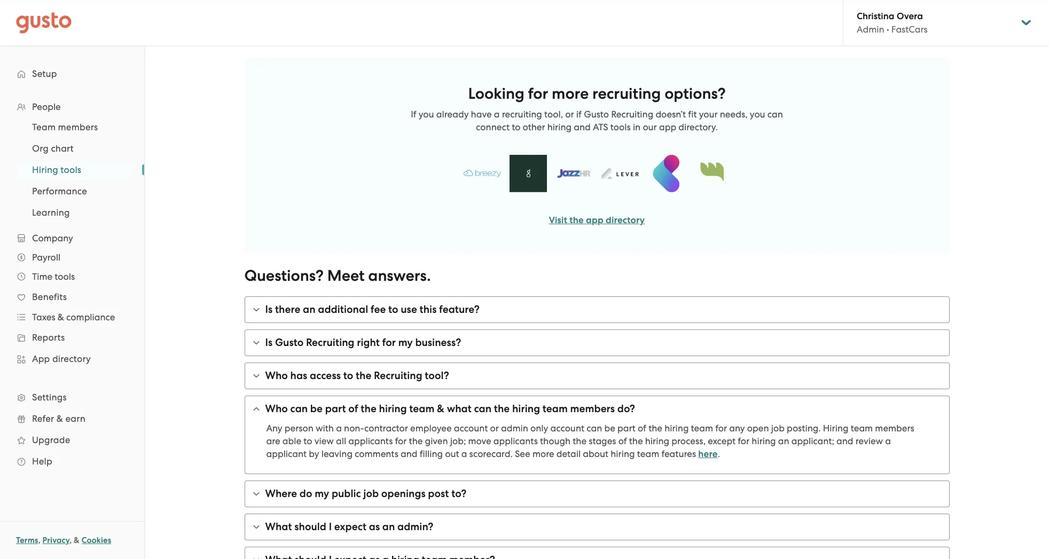 Task type: locate. For each thing, give the bounding box(es) containing it.
and left filling
[[401, 449, 418, 459]]

0 vertical spatial job
[[771, 423, 785, 434]]

gusto navigation element
[[0, 46, 144, 489]]

list containing team members
[[0, 116, 144, 223]]

who left has
[[265, 370, 288, 382]]

1 is from the top
[[265, 303, 273, 316]]

a
[[494, 109, 500, 120], [336, 423, 342, 434], [886, 436, 891, 447], [461, 449, 467, 459]]

who for who can be part of the hiring team & what can the hiring team members do?
[[265, 403, 288, 415]]

can up person at the bottom of page
[[290, 403, 308, 415]]

for up tool,
[[528, 84, 548, 103]]

1 vertical spatial members
[[570, 403, 615, 415]]

time
[[32, 271, 52, 282]]

0 horizontal spatial job
[[364, 488, 379, 500]]

2 vertical spatial an
[[382, 521, 395, 533]]

0 vertical spatial my
[[398, 337, 413, 349]]

or inside if you already have a recruiting tool, or if gusto recruiting doesn't fit your needs, you can connect to other hiring and ats tools in our app directory.
[[565, 109, 574, 120]]

detail
[[557, 449, 581, 459]]

earn
[[65, 414, 85, 424]]

you right if
[[419, 109, 434, 120]]

1 vertical spatial directory
[[52, 354, 91, 364]]

0 vertical spatial gusto
[[584, 109, 609, 120]]

1 , from the left
[[38, 536, 41, 546]]

fastcars
[[892, 24, 928, 35]]

of inside dropdown button
[[349, 403, 358, 415]]

a up connect
[[494, 109, 500, 120]]

performance
[[32, 186, 87, 197]]

members down "people" 'dropdown button'
[[58, 122, 98, 133]]

1 vertical spatial an
[[778, 436, 789, 447]]

can inside if you already have a recruiting tool, or if gusto recruiting doesn't fit your needs, you can connect to other hiring and ats tools in our app directory.
[[768, 109, 783, 120]]

or inside any person with a non-contractor employee account or admin only account can be part of the hiring team for any open job posting. hiring team members are able to view all applicants for the given job; move applicants though the stages of the hiring process, except for hiring an applicant; and review a applicant by leaving comments and filling out a scorecard. see more detail about hiring team features
[[490, 423, 499, 434]]

members
[[58, 122, 98, 133], [570, 403, 615, 415], [875, 423, 915, 434]]

terms link
[[16, 536, 38, 546]]

part up with at the left bottom of the page
[[325, 403, 346, 415]]

privacy link
[[43, 536, 70, 546]]

the right stages
[[629, 436, 643, 447]]

1 horizontal spatial members
[[570, 403, 615, 415]]

an right as
[[382, 521, 395, 533]]

tools inside if you already have a recruiting tool, or if gusto recruiting doesn't fit your needs, you can connect to other hiring and ats tools in our app directory.
[[611, 122, 631, 133]]

view
[[315, 436, 334, 447]]

can up stages
[[587, 423, 602, 434]]

should
[[295, 521, 326, 533]]

who inside dropdown button
[[265, 403, 288, 415]]

1 horizontal spatial or
[[565, 109, 574, 120]]

public
[[332, 488, 361, 500]]

where
[[265, 488, 297, 500]]

1 horizontal spatial my
[[398, 337, 413, 349]]

gusto inside if you already have a recruiting tool, or if gusto recruiting doesn't fit your needs, you can connect to other hiring and ats tools in our app directory.
[[584, 109, 609, 120]]

job inside any person with a non-contractor employee account or admin only account can be part of the hiring team for any open job posting. hiring team members are able to view all applicants for the given job; move applicants though the stages of the hiring process, except for hiring an applicant; and review a applicant by leaving comments and filling out a scorecard. see more detail about hiring team features
[[771, 423, 785, 434]]

0 vertical spatial recruiting
[[593, 84, 661, 103]]

1 horizontal spatial hiring
[[823, 423, 849, 434]]

list containing people
[[0, 97, 144, 472]]

recruiting up other
[[502, 109, 542, 120]]

settings link
[[11, 388, 134, 407]]

1 vertical spatial hiring
[[823, 423, 849, 434]]

0 vertical spatial tools
[[611, 122, 631, 133]]

0 horizontal spatial and
[[401, 449, 418, 459]]

of up non-
[[349, 403, 358, 415]]

tools up performance link
[[61, 165, 81, 175]]

0 vertical spatial directory
[[606, 215, 645, 226]]

where do my public job openings post to? button
[[245, 481, 949, 507]]

as
[[369, 521, 380, 533]]

be inside any person with a non-contractor employee account or admin only account can be part of the hiring team for any open job posting. hiring team members are able to view all applicants for the given job; move applicants though the stages of the hiring process, except for hiring an applicant; and review a applicant by leaving comments and filling out a scorecard. see more detail about hiring team features
[[605, 423, 615, 434]]

0 vertical spatial and
[[574, 122, 591, 133]]

my right do
[[315, 488, 329, 500]]

0 vertical spatial app
[[659, 122, 676, 133]]

1 vertical spatial tools
[[61, 165, 81, 175]]

1 account from the left
[[454, 423, 488, 434]]

app
[[32, 354, 50, 364]]

refer & earn link
[[11, 409, 134, 429]]

only
[[531, 423, 548, 434]]

1 who from the top
[[265, 370, 288, 382]]

a inside if you already have a recruiting tool, or if gusto recruiting doesn't fit your needs, you can connect to other hiring and ats tools in our app directory.
[[494, 109, 500, 120]]

any person with a non-contractor employee account or admin only account can be part of the hiring team for any open job posting. hiring team members are able to view all applicants for the given job; move applicants though the stages of the hiring process, except for hiring an applicant; and review a applicant by leaving comments and filling out a scorecard. see more detail about hiring team features
[[266, 423, 915, 459]]

0 vertical spatial be
[[310, 403, 323, 415]]

applicant;
[[792, 436, 835, 447]]

tools for time tools
[[55, 271, 75, 282]]

integration logo image up the visit
[[555, 155, 593, 192]]

1 vertical spatial my
[[315, 488, 329, 500]]

to right fee
[[388, 303, 398, 316]]

0 vertical spatial of
[[349, 403, 358, 415]]

the up the features
[[649, 423, 663, 434]]

hiring up the "process,"
[[665, 423, 689, 434]]

integration logo image down directory.
[[693, 159, 731, 188]]

2 account from the left
[[551, 423, 585, 434]]

tool,
[[544, 109, 563, 120]]

1 horizontal spatial and
[[574, 122, 591, 133]]

1 vertical spatial who
[[265, 403, 288, 415]]

able
[[283, 436, 301, 447]]

an
[[303, 303, 316, 316], [778, 436, 789, 447], [382, 521, 395, 533]]

upgrade link
[[11, 431, 134, 450]]

answers.
[[368, 267, 431, 285]]

to
[[512, 122, 521, 133], [388, 303, 398, 316], [343, 370, 353, 382], [304, 436, 312, 447]]

0 vertical spatial recruiting
[[611, 109, 654, 120]]

1 horizontal spatial directory
[[606, 215, 645, 226]]

of right stages
[[619, 436, 627, 447]]

your
[[699, 109, 718, 120]]

job right public
[[364, 488, 379, 500]]

1 vertical spatial recruiting
[[502, 109, 542, 120]]

job;
[[450, 436, 466, 447]]

2 list from the top
[[0, 116, 144, 223]]

there
[[275, 303, 300, 316]]

hiring inside list
[[32, 165, 58, 175]]

& right taxes at bottom
[[58, 312, 64, 323]]

app right the visit
[[586, 215, 604, 226]]

can inside any person with a non-contractor employee account or admin only account can be part of the hiring team for any open job posting. hiring team members are able to view all applicants for the given job; move applicants though the stages of the hiring process, except for hiring an applicant; and review a applicant by leaving comments and filling out a scorecard. see more detail about hiring team features
[[587, 423, 602, 434]]

be up stages
[[605, 423, 615, 434]]

1 horizontal spatial part
[[618, 423, 636, 434]]

help link
[[11, 452, 134, 471]]

2 is from the top
[[265, 337, 273, 349]]

an down posting.
[[778, 436, 789, 447]]

2 who from the top
[[265, 403, 288, 415]]

hiring inside if you already have a recruiting tool, or if gusto recruiting doesn't fit your needs, you can connect to other hiring and ats tools in our app directory.
[[548, 122, 572, 133]]

0 horizontal spatial part
[[325, 403, 346, 415]]

0 horizontal spatial you
[[419, 109, 434, 120]]

0 horizontal spatial or
[[490, 423, 499, 434]]

to inside if you already have a recruiting tool, or if gusto recruiting doesn't fit your needs, you can connect to other hiring and ats tools in our app directory.
[[512, 122, 521, 133]]

or up move
[[490, 423, 499, 434]]

who inside dropdown button
[[265, 370, 288, 382]]

1 vertical spatial is
[[265, 337, 273, 349]]

is gusto recruiting right for my business?
[[265, 337, 461, 349]]

1 horizontal spatial recruiting
[[593, 84, 661, 103]]

0 horizontal spatial my
[[315, 488, 329, 500]]

to inside dropdown button
[[343, 370, 353, 382]]

comments
[[355, 449, 398, 459]]

directory
[[606, 215, 645, 226], [52, 354, 91, 364]]

the up admin
[[494, 403, 510, 415]]

2 horizontal spatial of
[[638, 423, 646, 434]]

more
[[552, 84, 589, 103], [533, 449, 554, 459]]

0 horizontal spatial be
[[310, 403, 323, 415]]

an right there
[[303, 303, 316, 316]]

who up any
[[265, 403, 288, 415]]

see
[[515, 449, 530, 459]]

2 horizontal spatial members
[[875, 423, 915, 434]]

is there an additional fee to use this feature?
[[265, 303, 480, 316]]

2 vertical spatial and
[[401, 449, 418, 459]]

1 list from the top
[[0, 97, 144, 472]]

recruiting up in
[[611, 109, 654, 120]]

questions? meet answers.
[[244, 267, 431, 285]]

applicants up the comments
[[349, 436, 393, 447]]

0 horizontal spatial directory
[[52, 354, 91, 364]]

0 horizontal spatial hiring
[[32, 165, 58, 175]]

hiring
[[548, 122, 572, 133], [379, 403, 407, 415], [512, 403, 540, 415], [665, 423, 689, 434], [645, 436, 670, 447], [752, 436, 776, 447], [611, 449, 635, 459]]

2 , from the left
[[70, 536, 72, 546]]

contractor
[[364, 423, 408, 434]]

to up by
[[304, 436, 312, 447]]

0 horizontal spatial ,
[[38, 536, 41, 546]]

members up any person with a non-contractor employee account or admin only account can be part of the hiring team for any open job posting. hiring team members are able to view all applicants for the given job; move applicants though the stages of the hiring process, except for hiring an applicant; and review a applicant by leaving comments and filling out a scorecard. see more detail about hiring team features in the bottom of the page
[[570, 403, 615, 415]]

0 horizontal spatial account
[[454, 423, 488, 434]]

is for is there an additional fee to use this feature?
[[265, 303, 273, 316]]

1 vertical spatial be
[[605, 423, 615, 434]]

gusto down there
[[275, 337, 304, 349]]

1 horizontal spatial gusto
[[584, 109, 609, 120]]

recruiting up in
[[593, 84, 661, 103]]

1 horizontal spatial app
[[659, 122, 676, 133]]

for up except at right bottom
[[716, 423, 727, 434]]

hiring tools
[[32, 165, 81, 175]]

1 vertical spatial and
[[837, 436, 854, 447]]

2 you from the left
[[750, 109, 765, 120]]

admin
[[501, 423, 528, 434]]

0 vertical spatial hiring
[[32, 165, 58, 175]]

1 horizontal spatial of
[[619, 436, 627, 447]]

connect
[[476, 122, 510, 133]]

0 horizontal spatial recruiting
[[306, 337, 355, 349]]

app
[[659, 122, 676, 133], [586, 215, 604, 226]]

integration logo image
[[509, 155, 547, 192], [647, 155, 685, 192], [555, 155, 593, 192], [693, 159, 731, 188], [601, 168, 639, 179], [464, 170, 501, 178]]

hiring down 'org' on the top
[[32, 165, 58, 175]]

for right right
[[382, 337, 396, 349]]

overa
[[897, 11, 923, 22]]

1 you from the left
[[419, 109, 434, 120]]

or left if
[[565, 109, 574, 120]]

1 vertical spatial job
[[364, 488, 379, 500]]

and left review
[[837, 436, 854, 447]]

settings
[[32, 392, 67, 403]]

, left cookies
[[70, 536, 72, 546]]

2 vertical spatial recruiting
[[374, 370, 422, 382]]

to right access
[[343, 370, 353, 382]]

ats
[[593, 122, 608, 133]]

1 vertical spatial gusto
[[275, 337, 304, 349]]

be up with at the left bottom of the page
[[310, 403, 323, 415]]

0 horizontal spatial recruiting
[[502, 109, 542, 120]]

0 vertical spatial who
[[265, 370, 288, 382]]

and down if
[[574, 122, 591, 133]]

1 vertical spatial or
[[490, 423, 499, 434]]

and inside if you already have a recruiting tool, or if gusto recruiting doesn't fit your needs, you can connect to other hiring and ats tools in our app directory.
[[574, 122, 591, 133]]

and
[[574, 122, 591, 133], [837, 436, 854, 447], [401, 449, 418, 459]]

do
[[300, 488, 312, 500]]

gusto inside dropdown button
[[275, 337, 304, 349]]

1 horizontal spatial applicants
[[494, 436, 538, 447]]

is for is gusto recruiting right for my business?
[[265, 337, 273, 349]]

job right open
[[771, 423, 785, 434]]

&
[[58, 312, 64, 323], [437, 403, 445, 415], [57, 414, 63, 424], [74, 536, 80, 546]]

help
[[32, 456, 52, 467]]

refer & earn
[[32, 414, 85, 424]]

company
[[32, 233, 73, 244]]

applicants down admin
[[494, 436, 538, 447]]

members inside dropdown button
[[570, 403, 615, 415]]

1 horizontal spatial you
[[750, 109, 765, 120]]

of down who can be part of the hiring team & what can the hiring team members do? dropdown button
[[638, 423, 646, 434]]

is gusto recruiting right for my business? button
[[245, 330, 949, 356]]

hiring down open
[[752, 436, 776, 447]]

team up the "process,"
[[691, 423, 713, 434]]

setup link
[[11, 64, 134, 83]]

gusto up 'ats'
[[584, 109, 609, 120]]

2 horizontal spatial an
[[778, 436, 789, 447]]

the down 'is gusto recruiting right for my business?'
[[356, 370, 372, 382]]

2 horizontal spatial and
[[837, 436, 854, 447]]

0 vertical spatial or
[[565, 109, 574, 120]]

the
[[570, 215, 584, 226], [356, 370, 372, 382], [361, 403, 377, 415], [494, 403, 510, 415], [649, 423, 663, 434], [409, 436, 423, 447], [573, 436, 587, 447], [629, 436, 643, 447]]

be inside dropdown button
[[310, 403, 323, 415]]

0 horizontal spatial applicants
[[349, 436, 393, 447]]

my left business?
[[398, 337, 413, 349]]

, left privacy on the left
[[38, 536, 41, 546]]

what should i expect as an admin? button
[[245, 515, 949, 540]]

to left other
[[512, 122, 521, 133]]

more up if
[[552, 84, 589, 103]]

1 horizontal spatial ,
[[70, 536, 72, 546]]

1 horizontal spatial job
[[771, 423, 785, 434]]

applicants
[[349, 436, 393, 447], [494, 436, 538, 447]]

0 vertical spatial part
[[325, 403, 346, 415]]

tools left in
[[611, 122, 631, 133]]

app down doesn't on the right top
[[659, 122, 676, 133]]

who can be part of the hiring team & what can the hiring team members do? button
[[245, 396, 949, 422]]

integration logo image down connect
[[464, 170, 501, 178]]

filling
[[420, 449, 443, 459]]

access
[[310, 370, 341, 382]]

post
[[428, 488, 449, 500]]

by
[[309, 449, 319, 459]]

2 vertical spatial members
[[875, 423, 915, 434]]

can right needs,
[[768, 109, 783, 120]]

account
[[454, 423, 488, 434], [551, 423, 585, 434]]

0 horizontal spatial members
[[58, 122, 98, 133]]

recruiting up access
[[306, 337, 355, 349]]

& left earn
[[57, 414, 63, 424]]

0 horizontal spatial gusto
[[275, 337, 304, 349]]

2 horizontal spatial recruiting
[[611, 109, 654, 120]]

employee
[[410, 423, 452, 434]]

0 vertical spatial is
[[265, 303, 273, 316]]

learning
[[32, 207, 70, 218]]

1 horizontal spatial account
[[551, 423, 585, 434]]

team
[[409, 403, 435, 415], [543, 403, 568, 415], [691, 423, 713, 434], [851, 423, 873, 434], [637, 449, 659, 459]]

reports
[[32, 332, 65, 343]]

setup
[[32, 68, 57, 79]]

recruiting left tool? at the bottom left of the page
[[374, 370, 422, 382]]

more inside any person with a non-contractor employee account or admin only account can be part of the hiring team for any open job posting. hiring team members are able to view all applicants for the given job; move applicants though the stages of the hiring process, except for hiring an applicant; and review a applicant by leaving comments and filling out a scorecard. see more detail about hiring team features
[[533, 449, 554, 459]]

0 horizontal spatial of
[[349, 403, 358, 415]]

2 vertical spatial tools
[[55, 271, 75, 282]]

tools inside dropdown button
[[55, 271, 75, 282]]

posting.
[[787, 423, 821, 434]]

1 vertical spatial recruiting
[[306, 337, 355, 349]]

0 vertical spatial an
[[303, 303, 316, 316]]

1 vertical spatial more
[[533, 449, 554, 459]]

1 horizontal spatial be
[[605, 423, 615, 434]]

learning link
[[19, 203, 134, 222]]

more down the though
[[533, 449, 554, 459]]

hiring down tool,
[[548, 122, 572, 133]]

tools down payroll dropdown button
[[55, 271, 75, 282]]

open
[[747, 423, 769, 434]]

a right review
[[886, 436, 891, 447]]

team up only on the right bottom
[[543, 403, 568, 415]]

performance link
[[19, 182, 134, 201]]

hiring up applicant;
[[823, 423, 849, 434]]

other
[[523, 122, 545, 133]]

list
[[0, 97, 144, 472], [0, 116, 144, 223]]

you right needs,
[[750, 109, 765, 120]]

account up the though
[[551, 423, 585, 434]]

1 vertical spatial part
[[618, 423, 636, 434]]

integration logo image down in
[[601, 168, 639, 179]]

0 horizontal spatial app
[[586, 215, 604, 226]]

my
[[398, 337, 413, 349], [315, 488, 329, 500]]

benefits
[[32, 292, 67, 302]]

0 vertical spatial members
[[58, 122, 98, 133]]

part down do? at the bottom right of page
[[618, 423, 636, 434]]

for
[[528, 84, 548, 103], [382, 337, 396, 349], [716, 423, 727, 434], [395, 436, 407, 447], [738, 436, 750, 447]]

1 horizontal spatial recruiting
[[374, 370, 422, 382]]

tool?
[[425, 370, 449, 382]]

account up move
[[454, 423, 488, 434]]

members up review
[[875, 423, 915, 434]]



Task type: vqa. For each thing, say whether or not it's contained in the screenshot.
Which
no



Task type: describe. For each thing, give the bounding box(es) containing it.
to inside dropdown button
[[388, 303, 398, 316]]

person
[[285, 423, 314, 434]]

a right out
[[461, 449, 467, 459]]

hiring up the features
[[645, 436, 670, 447]]

app inside if you already have a recruiting tool, or if gusto recruiting doesn't fit your needs, you can connect to other hiring and ats tools in our app directory.
[[659, 122, 676, 133]]

terms
[[16, 536, 38, 546]]

directory inside gusto navigation element
[[52, 354, 91, 364]]

a up the all
[[336, 423, 342, 434]]

benefits link
[[11, 287, 134, 307]]

part inside any person with a non-contractor employee account or admin only account can be part of the hiring team for any open job posting. hiring team members are able to view all applicants for the given job; move applicants though the stages of the hiring process, except for hiring an applicant; and review a applicant by leaving comments and filling out a scorecard. see more detail about hiring team features
[[618, 423, 636, 434]]

do?
[[618, 403, 635, 415]]

team left the features
[[637, 449, 659, 459]]

2 vertical spatial of
[[619, 436, 627, 447]]

who for who has access to the recruiting tool?
[[265, 370, 288, 382]]

meet
[[327, 267, 365, 285]]

doesn't
[[656, 109, 686, 120]]

options?
[[665, 84, 726, 103]]

in
[[633, 122, 641, 133]]

0 vertical spatial more
[[552, 84, 589, 103]]

cookies button
[[82, 534, 111, 547]]

who has access to the recruiting tool? button
[[245, 363, 949, 389]]

refer
[[32, 414, 54, 424]]

team up review
[[851, 423, 873, 434]]

home image
[[16, 12, 72, 33]]

scorecard.
[[469, 449, 513, 459]]

expect
[[334, 521, 367, 533]]

what should i expect as an admin?
[[265, 521, 434, 533]]

fit
[[688, 109, 697, 120]]

team members link
[[19, 118, 134, 137]]

already
[[436, 109, 469, 120]]

team members
[[32, 122, 98, 133]]

business?
[[415, 337, 461, 349]]

here .
[[699, 449, 720, 460]]

openings
[[381, 488, 426, 500]]

1 horizontal spatial an
[[382, 521, 395, 533]]

integration logo image down other
[[509, 155, 547, 192]]

app directory
[[32, 354, 91, 364]]

looking for more recruiting options?
[[468, 84, 726, 103]]

for down the any
[[738, 436, 750, 447]]

who has access to the recruiting tool?
[[265, 370, 449, 382]]

job inside dropdown button
[[364, 488, 379, 500]]

1 vertical spatial of
[[638, 423, 646, 434]]

are
[[266, 436, 280, 447]]

needs,
[[720, 109, 748, 120]]

taxes
[[32, 312, 55, 323]]

hiring inside any person with a non-contractor employee account or admin only account can be part of the hiring team for any open job posting. hiring team members are able to view all applicants for the given job; move applicants though the stages of the hiring process, except for hiring an applicant; and review a applicant by leaving comments and filling out a scorecard. see more detail about hiring team features
[[823, 423, 849, 434]]

integration logo image down our
[[647, 155, 685, 192]]

to inside any person with a non-contractor employee account or admin only account can be part of the hiring team for any open job posting. hiring team members are able to view all applicants for the given job; move applicants though the stages of the hiring process, except for hiring an applicant; and review a applicant by leaving comments and filling out a scorecard. see more detail about hiring team features
[[304, 436, 312, 447]]

fee
[[371, 303, 386, 316]]

our
[[643, 122, 657, 133]]

upgrade
[[32, 435, 70, 446]]

for down contractor
[[395, 436, 407, 447]]

the up detail
[[573, 436, 587, 447]]

0 horizontal spatial an
[[303, 303, 316, 316]]

questions?
[[244, 267, 324, 285]]

recruiting inside dropdown button
[[374, 370, 422, 382]]

members inside list
[[58, 122, 98, 133]]

i
[[329, 521, 332, 533]]

the up non-
[[361, 403, 377, 415]]

non-
[[344, 423, 364, 434]]

use
[[401, 303, 417, 316]]

if
[[411, 109, 417, 120]]

to?
[[452, 488, 467, 500]]

christina overa admin • fastcars
[[857, 11, 928, 35]]

company button
[[11, 229, 134, 248]]

out
[[445, 449, 459, 459]]

stages
[[589, 436, 616, 447]]

team up employee
[[409, 403, 435, 415]]

the inside dropdown button
[[356, 370, 372, 382]]

looking
[[468, 84, 525, 103]]

2 applicants from the left
[[494, 436, 538, 447]]

recruiting inside dropdown button
[[306, 337, 355, 349]]

cookies
[[82, 536, 111, 546]]

•
[[887, 24, 889, 35]]

here
[[699, 449, 718, 460]]

& left cookies
[[74, 536, 80, 546]]

members inside any person with a non-contractor employee account or admin only account can be part of the hiring team for any open job posting. hiring team members are able to view all applicants for the given job; move applicants though the stages of the hiring process, except for hiring an applicant; and review a applicant by leaving comments and filling out a scorecard. see more detail about hiring team features
[[875, 423, 915, 434]]

reports link
[[11, 328, 134, 347]]

hiring tools link
[[19, 160, 134, 180]]

recruiting inside if you already have a recruiting tool, or if gusto recruiting doesn't fit your needs, you can connect to other hiring and ats tools in our app directory.
[[611, 109, 654, 120]]

is there an additional fee to use this feature? button
[[245, 297, 949, 323]]

if
[[576, 109, 582, 120]]

about
[[583, 449, 609, 459]]

an inside any person with a non-contractor employee account or admin only account can be part of the hiring team for any open job posting. hiring team members are able to view all applicants for the given job; move applicants though the stages of the hiring process, except for hiring an applicant; and review a applicant by leaving comments and filling out a scorecard. see more detail about hiring team features
[[778, 436, 789, 447]]

hiring down stages
[[611, 449, 635, 459]]

org chart link
[[19, 139, 134, 158]]

hiring up admin
[[512, 403, 540, 415]]

1 applicants from the left
[[349, 436, 393, 447]]

.
[[718, 449, 720, 459]]

tools for hiring tools
[[61, 165, 81, 175]]

hiring up contractor
[[379, 403, 407, 415]]

right
[[357, 337, 380, 349]]

the right the visit
[[570, 215, 584, 226]]

recruiting inside if you already have a recruiting tool, or if gusto recruiting doesn't fit your needs, you can connect to other hiring and ats tools in our app directory.
[[502, 109, 542, 120]]

admin
[[857, 24, 885, 35]]

leaving
[[321, 449, 353, 459]]

privacy
[[43, 536, 70, 546]]

people
[[32, 102, 61, 112]]

except
[[708, 436, 736, 447]]

taxes & compliance
[[32, 312, 115, 323]]

app directory link
[[11, 349, 134, 369]]

any
[[730, 423, 745, 434]]

the down employee
[[409, 436, 423, 447]]

move
[[468, 436, 491, 447]]

can right what
[[474, 403, 492, 415]]

admin?
[[398, 521, 434, 533]]

given
[[425, 436, 448, 447]]

payroll
[[32, 252, 60, 263]]

people button
[[11, 97, 134, 116]]

time tools
[[32, 271, 75, 282]]

1 vertical spatial app
[[586, 215, 604, 226]]

& left what
[[437, 403, 445, 415]]

who can be part of the hiring team & what can the hiring team members do?
[[265, 403, 635, 415]]

directory.
[[679, 122, 718, 133]]

chart
[[51, 143, 74, 154]]

process,
[[672, 436, 706, 447]]

features
[[662, 449, 696, 459]]

all
[[336, 436, 346, 447]]

part inside who can be part of the hiring team & what can the hiring team members do? dropdown button
[[325, 403, 346, 415]]

for inside dropdown button
[[382, 337, 396, 349]]

this
[[420, 303, 437, 316]]



